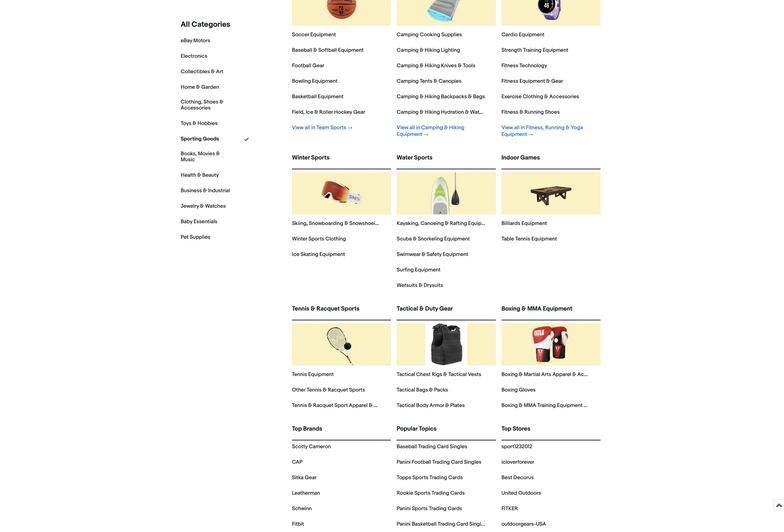 Task type: locate. For each thing, give the bounding box(es) containing it.
1 vertical spatial basketball
[[412, 521, 437, 528]]

camping tents & canopies link
[[397, 78, 462, 85]]

football up bowling
[[292, 62, 312, 69]]

cards up panini basketball trading card singles link
[[448, 506, 463, 513]]

0 vertical spatial basketball
[[292, 93, 317, 100]]

0 horizontal spatial supplies
[[190, 234, 211, 241]]

tennis equipment
[[292, 372, 334, 378]]

2 vertical spatial singles
[[470, 521, 487, 528]]

bags right backpacks
[[474, 93, 485, 100]]

2 horizontal spatial view
[[502, 124, 514, 131]]

gear right sitka
[[305, 475, 317, 482]]

yoga
[[571, 124, 583, 131]]

trading for panini basketball trading card singles
[[438, 521, 456, 528]]

boxing & mma training equipment & supplies link
[[502, 403, 610, 409]]

1 vertical spatial winter
[[292, 236, 308, 243]]

shoes inside the clothing, shoes & accessories
[[204, 99, 219, 105]]

accessories inside the clothing, shoes & accessories
[[181, 105, 211, 111]]

sports for topps sports trading cards
[[413, 475, 429, 482]]

hiking for backpacks
[[425, 93, 440, 100]]

tennis
[[516, 236, 531, 243], [292, 306, 310, 313], [292, 372, 307, 378], [307, 387, 322, 394], [292, 403, 307, 409]]

top left brands
[[292, 426, 302, 433]]

1 horizontal spatial baseball
[[397, 444, 417, 451]]

0 vertical spatial fitness
[[502, 62, 519, 69]]

1 fitness from the top
[[502, 62, 519, 69]]

winter for winter sports clothing
[[292, 236, 308, 243]]

apparel
[[553, 372, 572, 378], [349, 403, 368, 409]]

in left fitness,
[[521, 124, 525, 131]]

wetsuits & drysuits
[[397, 282, 444, 289]]

sports for winter sports clothing
[[309, 236, 325, 243]]

gloves
[[519, 387, 536, 394]]

0 vertical spatial supplies
[[442, 31, 463, 38]]

baseball for baseball trading card singles
[[397, 444, 417, 451]]

baseball & softball equipment link
[[292, 47, 364, 54]]

apparel for arts
[[553, 372, 572, 378]]

0 horizontal spatial ice
[[292, 251, 300, 258]]

business
[[181, 187, 202, 194]]

winter sports clothing
[[292, 236, 346, 243]]

schwinn link
[[292, 506, 312, 513]]

scuba & snorkeling equipment link
[[397, 236, 470, 243]]

3 panini from the top
[[397, 521, 411, 528]]

sports for winter sports
[[311, 154, 330, 161]]

surfing
[[397, 267, 414, 274]]

fitness,
[[526, 124, 545, 131]]

1 vertical spatial racquet
[[328, 387, 348, 394]]

1 horizontal spatial all
[[410, 124, 415, 131]]

view down "bottles"
[[502, 124, 514, 131]]

training up technology
[[524, 47, 542, 54]]

panini
[[397, 459, 411, 466], [397, 506, 411, 513], [397, 521, 411, 528]]

running right fitness,
[[546, 124, 565, 131]]

surfing equipment link
[[397, 267, 441, 274]]

in inside "view all in camping & hiking equipment"
[[416, 124, 420, 131]]

basketball down panini sports trading cards link
[[412, 521, 437, 528]]

ice right field,
[[306, 109, 314, 116]]

panini down rookie
[[397, 506, 411, 513]]

cards for topps sports trading cards
[[449, 475, 463, 482]]

panini up topps
[[397, 459, 411, 466]]

& inside books, movies & music
[[216, 150, 220, 157]]

0 horizontal spatial clothing
[[326, 236, 346, 243]]

fitness equipment & gear link
[[502, 78, 564, 85]]

1 vertical spatial football
[[412, 459, 432, 466]]

1 vertical spatial mma
[[524, 403, 537, 409]]

camping & hiking knives & tools link
[[397, 62, 476, 69]]

hiking up camping tents & canopies link
[[425, 62, 440, 69]]

1 horizontal spatial in
[[416, 124, 420, 131]]

3 in from the left
[[521, 124, 525, 131]]

all left fitness,
[[515, 124, 520, 131]]

1 top from the left
[[292, 426, 302, 433]]

shoes down exercise clothing & accessories
[[545, 109, 560, 116]]

view
[[292, 124, 304, 131], [397, 124, 409, 131], [502, 124, 514, 131]]

trading for panini football trading card singles
[[433, 459, 450, 466]]

tactical left body
[[397, 403, 415, 409]]

all inside 'view all in fitness, running & yoga equipment'
[[515, 124, 520, 131]]

trading down topps sports trading cards
[[432, 490, 450, 497]]

trading down panini sports trading cards
[[438, 521, 456, 528]]

camping for camping tents & canopies
[[397, 78, 419, 85]]

hiking down "cooking"
[[425, 47, 440, 54]]

popular
[[397, 426, 418, 433]]

cap link
[[292, 459, 303, 466]]

shoes
[[204, 99, 219, 105], [545, 109, 560, 116]]

0 vertical spatial baseball
[[292, 47, 313, 54]]

1 horizontal spatial football
[[412, 459, 432, 466]]

stores
[[513, 426, 531, 433]]

1 horizontal spatial shoes
[[545, 109, 560, 116]]

0 vertical spatial panini
[[397, 459, 411, 466]]

0 horizontal spatial apparel
[[349, 403, 368, 409]]

baby essentials
[[181, 218, 218, 225]]

running
[[525, 109, 544, 116], [546, 124, 565, 131]]

in up water sports
[[416, 124, 420, 131]]

camping down camping cooking supplies
[[397, 47, 419, 54]]

view inside "view all in camping & hiking equipment"
[[397, 124, 409, 131]]

1 horizontal spatial water
[[471, 109, 484, 116]]

0 vertical spatial singles
[[450, 444, 468, 451]]

camping cooking supplies link
[[397, 31, 463, 38]]

topics
[[419, 426, 437, 433]]

camping & hiking hydration & water bottles link
[[397, 109, 503, 116]]

soccer equipment link
[[292, 31, 336, 38]]

2 vertical spatial supplies
[[589, 403, 610, 409]]

view inside 'view all in fitness, running & yoga equipment'
[[502, 124, 514, 131]]

watches
[[205, 203, 226, 210]]

1 horizontal spatial clothing
[[523, 93, 544, 100]]

clothing down skiing, snowboarding & snowshoeing link
[[326, 236, 346, 243]]

2 vertical spatial fitness
[[502, 109, 519, 116]]

fitbit
[[292, 521, 304, 528]]

icloverforever link
[[502, 459, 535, 466]]

technology
[[520, 62, 548, 69]]

gear up bowling equipment link
[[313, 62, 325, 69]]

goods
[[203, 136, 219, 142]]

1 vertical spatial baseball
[[397, 444, 417, 451]]

1 horizontal spatial bags
[[474, 93, 485, 100]]

1 vertical spatial panini
[[397, 506, 411, 513]]

cardio
[[502, 31, 518, 38]]

tactical left chest
[[397, 372, 415, 378]]

trading for rookie sports trading cards
[[432, 490, 450, 497]]

apparel right arts
[[553, 372, 572, 378]]

winter sports clothing link
[[292, 236, 346, 243]]

topps sports trading cards
[[397, 475, 463, 482]]

hiking for knives
[[425, 62, 440, 69]]

2 boxing from the top
[[502, 372, 518, 378]]

1 vertical spatial supplies
[[190, 234, 211, 241]]

mma
[[528, 306, 542, 313], [524, 403, 537, 409]]

trading
[[418, 444, 436, 451], [433, 459, 450, 466], [430, 475, 448, 482], [432, 490, 450, 497], [429, 506, 447, 513], [438, 521, 456, 528]]

1 boxing from the top
[[502, 306, 521, 313]]

all up water sports
[[410, 124, 415, 131]]

camping cooking supplies
[[397, 31, 463, 38]]

hiking down camping & hiking backpacks & bags
[[425, 109, 440, 116]]

1 vertical spatial bags
[[417, 387, 428, 394]]

knives
[[441, 62, 457, 69]]

baseball for baseball & softball equipment
[[292, 47, 313, 54]]

2 horizontal spatial supplies
[[589, 403, 610, 409]]

cards for rookie sports trading cards
[[451, 490, 465, 497]]

0 vertical spatial mma
[[528, 306, 542, 313]]

1 panini from the top
[[397, 459, 411, 466]]

basketball equipment link
[[292, 93, 344, 100]]

& inside "view all in camping & hiking equipment"
[[445, 124, 449, 131]]

mma for training
[[524, 403, 537, 409]]

categories
[[192, 20, 231, 29]]

view for view all in camping & hiking equipment
[[397, 124, 409, 131]]

basketball down bowling
[[292, 93, 317, 100]]

1 vertical spatial singles
[[464, 459, 482, 466]]

fitness down exercise
[[502, 109, 519, 116]]

panini down panini sports trading cards
[[397, 521, 411, 528]]

0 horizontal spatial water
[[397, 154, 413, 161]]

tactical up tactical body armor & plates
[[397, 387, 415, 394]]

boxing & martial arts apparel & accessories link
[[502, 372, 608, 378]]

trading for panini sports trading cards
[[429, 506, 447, 513]]

top for top brands
[[292, 426, 302, 433]]

3 boxing from the top
[[502, 387, 518, 394]]

2 panini from the top
[[397, 506, 411, 513]]

tools
[[463, 62, 476, 69]]

drysuits
[[424, 282, 444, 289]]

2 in from the left
[[416, 124, 420, 131]]

camping left "cooking"
[[397, 31, 419, 38]]

racquet inside tennis & racquet sports link
[[317, 306, 340, 313]]

0 horizontal spatial in
[[312, 124, 316, 131]]

top left stores
[[502, 426, 512, 433]]

2 vertical spatial panini
[[397, 521, 411, 528]]

gear right hockey
[[354, 109, 365, 116]]

toys & hobbies
[[181, 120, 218, 127]]

3 view from the left
[[502, 124, 514, 131]]

camping down camping tents & canopies
[[397, 93, 419, 100]]

2 vertical spatial card
[[457, 521, 469, 528]]

1 vertical spatial shoes
[[545, 109, 560, 116]]

snowshoeing
[[350, 220, 382, 227]]

camping & hiking knives & tools
[[397, 62, 476, 69]]

all left 'team'
[[305, 124, 310, 131]]

tactical left vests
[[449, 372, 467, 378]]

0 horizontal spatial baseball
[[292, 47, 313, 54]]

swimwear & safety equipment
[[397, 251, 469, 258]]

1 vertical spatial fitness
[[502, 78, 519, 85]]

view up water sports
[[397, 124, 409, 131]]

trading for topps sports trading cards
[[430, 475, 448, 482]]

shoes down garden in the top of the page
[[204, 99, 219, 105]]

music
[[181, 156, 195, 163]]

2 horizontal spatial in
[[521, 124, 525, 131]]

1 horizontal spatial top
[[502, 426, 512, 433]]

camping & hiking lighting
[[397, 47, 461, 54]]

in left 'team'
[[312, 124, 316, 131]]

trading up panini basketball trading card singles
[[429, 506, 447, 513]]

1 horizontal spatial running
[[546, 124, 565, 131]]

trading down topics
[[418, 444, 436, 451]]

kayaking,
[[397, 220, 420, 227]]

1 view from the left
[[292, 124, 304, 131]]

fitness up exercise
[[502, 78, 519, 85]]

0 vertical spatial bags
[[474, 93, 485, 100]]

cards down topps sports trading cards
[[451, 490, 465, 497]]

cardio equipment link
[[502, 31, 545, 38]]

gear right duty
[[440, 306, 453, 313]]

4 boxing from the top
[[502, 403, 518, 409]]

baseball down soccer
[[292, 47, 313, 54]]

snowboarding
[[309, 220, 344, 227]]

all for fitness,
[[515, 124, 520, 131]]

bags up body
[[417, 387, 428, 394]]

top brands
[[292, 426, 323, 433]]

boxing inside boxing & mma equipment link
[[502, 306, 521, 313]]

0 vertical spatial water
[[471, 109, 484, 116]]

0 horizontal spatial all
[[305, 124, 310, 131]]

baseball down popular
[[397, 444, 417, 451]]

united
[[502, 490, 518, 497]]

in inside 'view all in fitness, running & yoga equipment'
[[521, 124, 525, 131]]

1 horizontal spatial ice
[[306, 109, 314, 116]]

winter sports link
[[292, 154, 391, 167]]

2 fitness from the top
[[502, 78, 519, 85]]

in for camping
[[416, 124, 420, 131]]

training down arts
[[538, 403, 556, 409]]

fitness down strength in the right of the page
[[502, 62, 519, 69]]

sports for rookie sports trading cards
[[415, 490, 431, 497]]

0 horizontal spatial view
[[292, 124, 304, 131]]

1 vertical spatial apparel
[[349, 403, 368, 409]]

1 in from the left
[[312, 124, 316, 131]]

view all in camping & hiking equipment link
[[397, 124, 486, 138]]

1 all from the left
[[305, 124, 310, 131]]

body
[[417, 403, 429, 409]]

all inside "view all in camping & hiking equipment"
[[410, 124, 415, 131]]

fitness technology
[[502, 62, 548, 69]]

tactical body armor & plates link
[[397, 403, 465, 409]]

ice left skating
[[292, 251, 300, 258]]

all for camping
[[410, 124, 415, 131]]

camping left tents
[[397, 78, 419, 85]]

clothing down fitness equipment & gear
[[523, 93, 544, 100]]

2 winter from the top
[[292, 236, 308, 243]]

martial
[[524, 372, 541, 378]]

1 vertical spatial cards
[[451, 490, 465, 497]]

sitka gear
[[292, 475, 317, 482]]

1 vertical spatial water
[[397, 154, 413, 161]]

fitbit link
[[292, 521, 304, 528]]

field, ice & roller hockey gear
[[292, 109, 365, 116]]

all for team
[[305, 124, 310, 131]]

0 vertical spatial running
[[525, 109, 544, 116]]

2 top from the left
[[502, 426, 512, 433]]

exercise clothing & accessories link
[[502, 93, 580, 100]]

apparel right sport
[[349, 403, 368, 409]]

gear up exercise clothing & accessories link
[[552, 78, 564, 85]]

sporting
[[181, 136, 202, 142]]

0 horizontal spatial top
[[292, 426, 302, 433]]

1 vertical spatial card
[[451, 459, 463, 466]]

rookie sports trading cards
[[397, 490, 465, 497]]

camping & hiking backpacks & bags
[[397, 93, 485, 100]]

0 vertical spatial apparel
[[553, 372, 572, 378]]

tennis for tennis & racquet sport apparel & accessories
[[292, 403, 307, 409]]

2 view from the left
[[397, 124, 409, 131]]

1 winter from the top
[[292, 154, 310, 161]]

& inside 'view all in fitness, running & yoga equipment'
[[566, 124, 570, 131]]

0 vertical spatial winter
[[292, 154, 310, 161]]

clothing,
[[181, 99, 203, 105]]

canoeing
[[421, 220, 444, 227]]

united outdoors
[[502, 490, 542, 497]]

2 vertical spatial cards
[[448, 506, 463, 513]]

2 vertical spatial racquet
[[313, 403, 334, 409]]

trading down panini football trading card singles at the right of the page
[[430, 475, 448, 482]]

health
[[181, 172, 196, 179]]

collectibles
[[181, 68, 210, 75]]

1 horizontal spatial apparel
[[553, 372, 572, 378]]

2 horizontal spatial all
[[515, 124, 520, 131]]

3 all from the left
[[515, 124, 520, 131]]

hiking for hydration
[[425, 109, 440, 116]]

1 vertical spatial running
[[546, 124, 565, 131]]

boxing for boxing & mma equipment
[[502, 306, 521, 313]]

0 vertical spatial ice
[[306, 109, 314, 116]]

camping down camping & hiking lighting link
[[397, 62, 419, 69]]

books, movies & music
[[181, 150, 220, 163]]

0 vertical spatial clothing
[[523, 93, 544, 100]]

trading down baseball trading card singles link
[[433, 459, 450, 466]]

0 vertical spatial cards
[[449, 475, 463, 482]]

tactical down wetsuits
[[397, 306, 418, 313]]

cooking
[[420, 31, 441, 38]]

camping down the camping & hiking hydration & water bottles link
[[422, 124, 444, 131]]

view down field,
[[292, 124, 304, 131]]

running up fitness,
[[525, 109, 544, 116]]

0 horizontal spatial shoes
[[204, 99, 219, 105]]

hiking down camping tents & canopies link
[[425, 93, 440, 100]]

tactical & duty gear image
[[426, 324, 468, 366]]

2 all from the left
[[410, 124, 415, 131]]

1 horizontal spatial view
[[397, 124, 409, 131]]

3 fitness from the top
[[502, 109, 519, 116]]

0 vertical spatial shoes
[[204, 99, 219, 105]]

0 horizontal spatial football
[[292, 62, 312, 69]]

camping up "view all in camping & hiking equipment"
[[397, 109, 419, 116]]

clothing, shoes & accessories link
[[181, 99, 230, 111]]

hiking down 'hydration' at the right of page
[[450, 124, 465, 131]]

camping inside "view all in camping & hiking equipment"
[[422, 124, 444, 131]]

hiking
[[425, 47, 440, 54], [425, 62, 440, 69], [425, 93, 440, 100], [425, 109, 440, 116], [450, 124, 465, 131]]

football up topps sports trading cards link
[[412, 459, 432, 466]]

fitness, running & yoga equipment image
[[530, 0, 573, 26]]

home & garden
[[181, 84, 219, 91]]

camping & hiking backpacks & bags link
[[397, 93, 485, 100]]

indoor games image
[[530, 172, 573, 215]]

card for football
[[451, 459, 463, 466]]

cards down panini football trading card singles link
[[449, 475, 463, 482]]

health & beauty
[[181, 172, 219, 179]]

0 vertical spatial racquet
[[317, 306, 340, 313]]



Task type: describe. For each thing, give the bounding box(es) containing it.
team sports image
[[321, 0, 363, 26]]

0 vertical spatial card
[[437, 444, 449, 451]]

table tennis equipment
[[502, 236, 558, 243]]

winter sports image
[[321, 172, 363, 215]]

tennis for tennis equipment
[[292, 372, 307, 378]]

boxing & mma equipment
[[502, 306, 573, 313]]

roller
[[320, 109, 333, 116]]

garden
[[201, 84, 219, 91]]

boxing & mma equipment link
[[502, 306, 601, 319]]

business & industrial link
[[181, 187, 230, 194]]

essentials
[[194, 218, 218, 225]]

in for team
[[312, 124, 316, 131]]

tennis equipment link
[[292, 372, 334, 378]]

racquet for sport
[[313, 403, 334, 409]]

tactical & duty gear
[[397, 306, 453, 313]]

fitness for fitness & running shoes
[[502, 109, 519, 116]]

swimwear & safety equipment link
[[397, 251, 469, 258]]

racquet for sports
[[317, 306, 340, 313]]

winter for winter sports
[[292, 154, 310, 161]]

best
[[502, 475, 513, 482]]

kayaking, canoeing & rafting equipment link
[[397, 220, 494, 227]]

scuba & snorkeling equipment
[[397, 236, 470, 243]]

outdoors
[[519, 490, 542, 497]]

hiking inside "view all in camping & hiking equipment"
[[450, 124, 465, 131]]

panini football trading card singles
[[397, 459, 482, 466]]

sports for panini sports trading cards
[[412, 506, 428, 513]]

tents
[[420, 78, 433, 85]]

games
[[521, 154, 540, 161]]

sport1232012
[[502, 444, 533, 451]]

hobbies
[[198, 120, 218, 127]]

fitness for fitness equipment & gear
[[502, 78, 519, 85]]

backpacks
[[441, 93, 467, 100]]

wetsuits
[[397, 282, 418, 289]]

water sports link
[[397, 154, 496, 167]]

topps
[[397, 475, 412, 482]]

collectibles & art link
[[181, 68, 224, 75]]

panini for panini football trading card singles
[[397, 459, 411, 466]]

fitker
[[502, 506, 518, 513]]

boxing for boxing & martial arts apparel & accessories
[[502, 372, 518, 378]]

singles for panini football trading card singles
[[464, 459, 482, 466]]

jewelry & watches link
[[181, 203, 226, 210]]

singles for panini basketball trading card singles
[[470, 521, 487, 528]]

jewelry & watches
[[181, 203, 226, 210]]

rafting
[[450, 220, 467, 227]]

tennis & racquet sport apparel & accessories link
[[292, 403, 404, 409]]

sports for water sports
[[414, 154, 433, 161]]

decorus
[[514, 475, 534, 482]]

cards for panini sports trading cards
[[448, 506, 463, 513]]

business & industrial
[[181, 187, 230, 194]]

equipment inside 'view all in fitness, running & yoga equipment'
[[502, 131, 527, 138]]

tactical chest rigs & tactical vests link
[[397, 372, 482, 378]]

hiking for lighting
[[425, 47, 440, 54]]

vests
[[468, 372, 482, 378]]

camping & hiking hydration & water bottles
[[397, 109, 503, 116]]

tennis for tennis & racquet sports
[[292, 306, 310, 313]]

top for top stores
[[502, 426, 512, 433]]

art
[[216, 68, 224, 75]]

view for view all in fitness, running & yoga equipment
[[502, 124, 514, 131]]

1 vertical spatial ice
[[292, 251, 300, 258]]

boxing & mma equipment image
[[530, 324, 573, 366]]

tennis & racquet sports image
[[321, 324, 363, 366]]

kayaking, canoeing & rafting equipment
[[397, 220, 494, 227]]

camping for camping & hiking backpacks & bags
[[397, 93, 419, 100]]

panini for panini basketball trading card singles
[[397, 521, 411, 528]]

baseball trading card singles
[[397, 444, 468, 451]]

camping for camping & hiking knives & tools
[[397, 62, 419, 69]]

camping for camping & hiking hydration & water bottles
[[397, 109, 419, 116]]

movies
[[198, 150, 215, 157]]

camping & hiking equipment image
[[426, 0, 468, 26]]

basketball equipment
[[292, 93, 344, 100]]

0 horizontal spatial basketball
[[292, 93, 317, 100]]

panini sports trading cards link
[[397, 506, 463, 513]]

softball
[[319, 47, 337, 54]]

leatherman
[[292, 490, 320, 497]]

field, ice & roller hockey gear link
[[292, 109, 365, 116]]

tactical for tactical & duty gear
[[397, 306, 418, 313]]

schwinn
[[292, 506, 312, 513]]

ice skating equipment
[[292, 251, 345, 258]]

panini for panini sports trading cards
[[397, 506, 411, 513]]

tactical & duty gear link
[[397, 306, 496, 319]]

tactical for tactical body armor & plates
[[397, 403, 415, 409]]

1 horizontal spatial basketball
[[412, 521, 437, 528]]

panini basketball trading card singles
[[397, 521, 487, 528]]

1 vertical spatial clothing
[[326, 236, 346, 243]]

hockey
[[334, 109, 352, 116]]

0 horizontal spatial bags
[[417, 387, 428, 394]]

apparel for sport
[[349, 403, 368, 409]]

view for view all in team sports
[[292, 124, 304, 131]]

canopies
[[439, 78, 462, 85]]

all
[[181, 20, 190, 29]]

tactical bags & packs
[[397, 387, 449, 394]]

motors
[[194, 37, 210, 44]]

swimwear
[[397, 251, 421, 258]]

running inside 'view all in fitness, running & yoga equipment'
[[546, 124, 565, 131]]

card for basketball
[[457, 521, 469, 528]]

duty
[[426, 306, 438, 313]]

view all in fitness, running & yoga equipment
[[502, 124, 583, 138]]

0 horizontal spatial running
[[525, 109, 544, 116]]

camping for camping cooking supplies
[[397, 31, 419, 38]]

boxing for boxing & mma training equipment & supplies
[[502, 403, 518, 409]]

1 vertical spatial training
[[538, 403, 556, 409]]

fitker link
[[502, 506, 518, 513]]

brands
[[303, 426, 323, 433]]

clothing, shoes & accessories
[[181, 99, 224, 111]]

1 horizontal spatial supplies
[[442, 31, 463, 38]]

view all in team sports link
[[292, 124, 353, 131]]

pet supplies link
[[181, 234, 211, 241]]

tactical for tactical chest rigs & tactical vests
[[397, 372, 415, 378]]

strength training equipment link
[[502, 47, 569, 54]]

0 vertical spatial training
[[524, 47, 542, 54]]

bowling equipment
[[292, 78, 338, 85]]

table
[[502, 236, 515, 243]]

& inside the clothing, shoes & accessories
[[220, 99, 224, 105]]

wetsuits & drysuits link
[[397, 282, 444, 289]]

sporting goods link
[[181, 136, 219, 142]]

fitness technology link
[[502, 62, 548, 69]]

water sports image
[[426, 172, 468, 215]]

boxing & martial arts apparel & accessories
[[502, 372, 608, 378]]

table tennis equipment link
[[502, 236, 558, 243]]

pet supplies
[[181, 234, 211, 241]]

tennis & racquet sports link
[[292, 306, 391, 319]]

indoor
[[502, 154, 520, 161]]

leatherman link
[[292, 490, 320, 497]]

football gear link
[[292, 62, 325, 69]]

view all in camping & hiking equipment
[[397, 124, 465, 138]]

ebay motors link
[[181, 37, 210, 44]]

tactical for tactical bags & packs
[[397, 387, 415, 394]]

fitness for fitness technology
[[502, 62, 519, 69]]

equipment inside "view all in camping & hiking equipment"
[[397, 131, 423, 138]]

boxing for boxing gloves
[[502, 387, 518, 394]]

baseball & softball equipment
[[292, 47, 364, 54]]

bottles
[[486, 109, 503, 116]]

cameron
[[309, 444, 331, 451]]

in for fitness,
[[521, 124, 525, 131]]

mma for equipment
[[528, 306, 542, 313]]

baseball trading card singles link
[[397, 444, 468, 451]]

cardio equipment
[[502, 31, 545, 38]]

0 vertical spatial football
[[292, 62, 312, 69]]

field,
[[292, 109, 305, 116]]

camping for camping & hiking lighting
[[397, 47, 419, 54]]

sitka
[[292, 475, 304, 482]]

fitness & running shoes
[[502, 109, 560, 116]]



Task type: vqa. For each thing, say whether or not it's contained in the screenshot.


